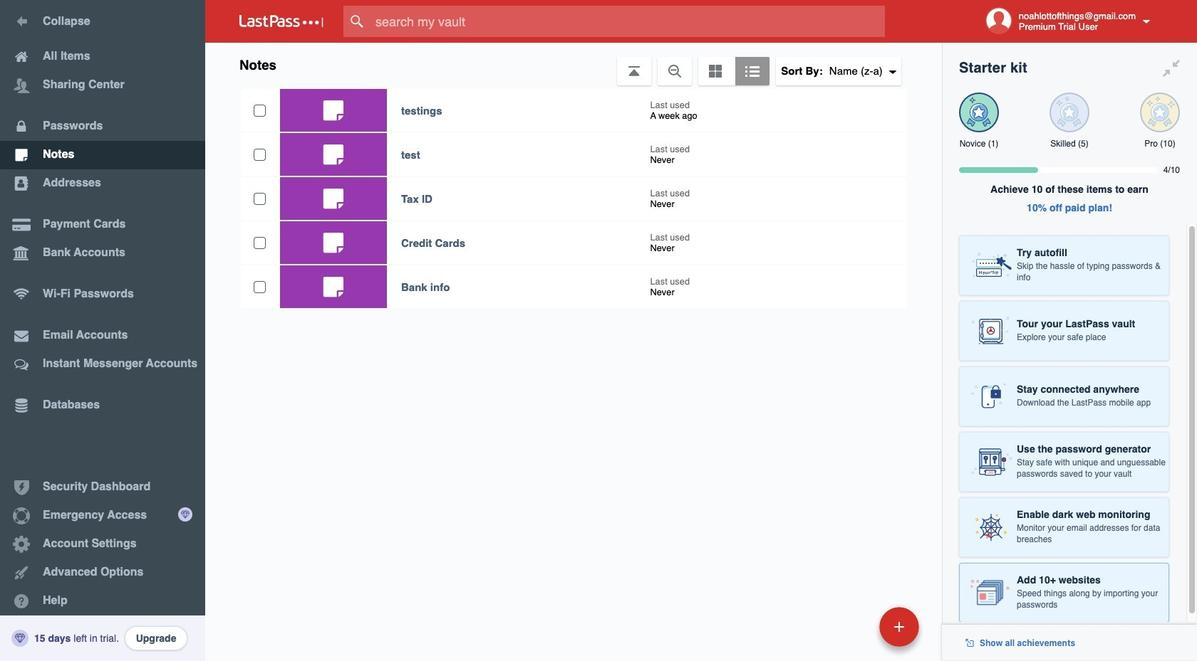 Task type: vqa. For each thing, say whether or not it's contained in the screenshot.
Search search field
yes



Task type: locate. For each thing, give the bounding box(es) containing it.
Search search field
[[343, 6, 913, 37]]

new item navigation
[[781, 603, 928, 662]]

vault options navigation
[[205, 43, 942, 86]]

search my vault text field
[[343, 6, 913, 37]]



Task type: describe. For each thing, give the bounding box(es) containing it.
lastpass image
[[239, 15, 323, 28]]

new item element
[[781, 607, 924, 648]]

main navigation navigation
[[0, 0, 205, 662]]



